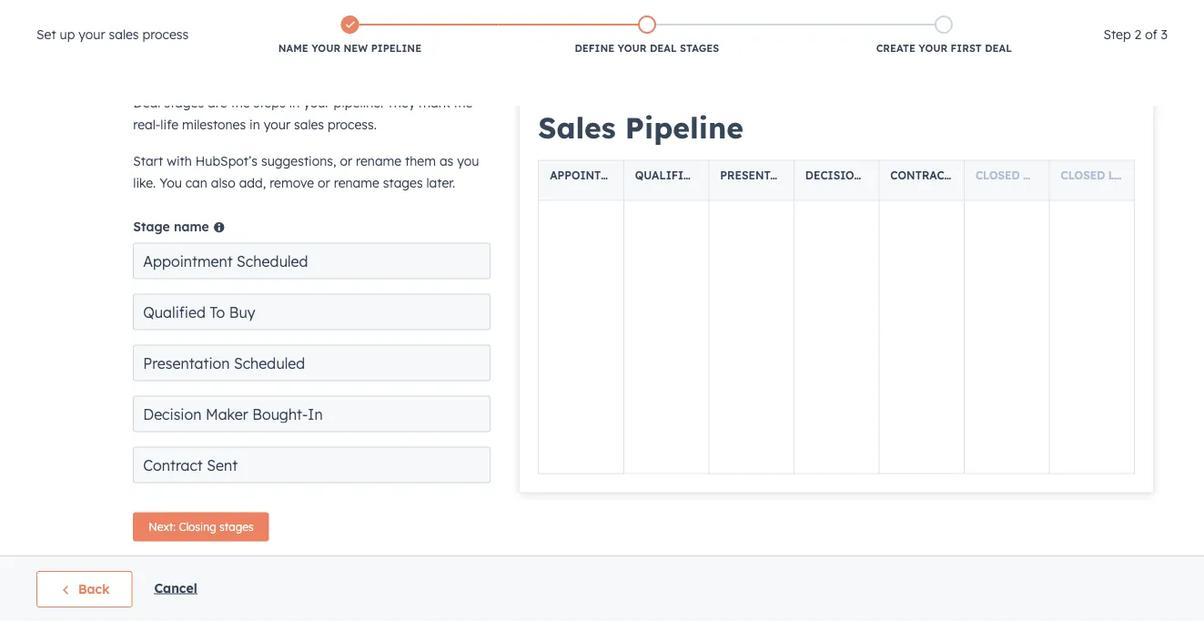 Task type: locate. For each thing, give the bounding box(es) containing it.
0 vertical spatial sales
[[109, 26, 139, 42]]

in
[[961, 168, 975, 182]]

of
[[1146, 26, 1158, 42]]

scheduled
[[636, 168, 704, 182], [810, 168, 878, 182]]

0 horizontal spatial closed
[[976, 168, 1021, 182]]

1 deal from the left
[[650, 42, 677, 55]]

in right the steps
[[289, 95, 300, 111]]

also
[[211, 175, 236, 191]]

mark
[[419, 95, 450, 111]]

1 horizontal spatial in
[[289, 95, 300, 111]]

1 vertical spatial sales
[[294, 117, 324, 133]]

they
[[387, 95, 416, 111]]

step
[[1104, 26, 1132, 42]]

contract
[[891, 168, 952, 182]]

deal
[[650, 42, 677, 55], [986, 42, 1013, 55]]

1 horizontal spatial closed
[[1061, 168, 1106, 182]]

as
[[440, 153, 454, 169]]

menu item
[[948, 0, 952, 29], [952, 0, 994, 29], [1089, 0, 1183, 29]]

sales pipeline
[[538, 109, 744, 145]]

your
[[79, 26, 105, 42], [312, 42, 341, 55], [618, 42, 647, 55], [919, 42, 948, 55], [303, 95, 330, 111], [264, 117, 291, 133]]

1 horizontal spatial or
[[340, 153, 353, 169]]

real-
[[133, 117, 161, 133]]

define your deal stages list item
[[499, 12, 796, 59]]

them
[[405, 153, 436, 169]]

milestones
[[182, 117, 246, 133]]

1 horizontal spatial scheduled
[[810, 168, 878, 182]]

your inside list item
[[312, 42, 341, 55]]

or right remove at top
[[318, 175, 330, 191]]

sales
[[109, 26, 139, 42], [294, 117, 324, 133]]

won
[[1024, 168, 1052, 182]]

1 horizontal spatial sales
[[294, 117, 324, 133]]

scheduled left contract
[[810, 168, 878, 182]]

2 menu item from the left
[[952, 0, 994, 29]]

2 deal from the left
[[986, 42, 1013, 55]]

scheduled down pipeline
[[636, 168, 704, 182]]

the right mark
[[454, 95, 473, 111]]

scheduled for presentation scheduled
[[810, 168, 878, 182]]

0 horizontal spatial the
[[231, 95, 250, 111]]

stages down "them"
[[383, 175, 423, 191]]

stages right closing in the left bottom of the page
[[220, 520, 254, 534]]

appointment scheduled
[[550, 168, 704, 182]]

closed right in
[[976, 168, 1021, 182]]

0 horizontal spatial deal
[[650, 42, 677, 55]]

1 menu item from the left
[[948, 0, 952, 29]]

upgrade image
[[864, 8, 881, 25]]

you
[[160, 175, 182, 191]]

0 horizontal spatial scheduled
[[636, 168, 704, 182]]

your right up at the top left
[[79, 26, 105, 42]]

process
[[143, 26, 189, 42]]

the
[[231, 95, 250, 111], [454, 95, 473, 111]]

in
[[289, 95, 300, 111], [250, 117, 260, 133]]

0 horizontal spatial in
[[250, 117, 260, 133]]

pipeline
[[371, 42, 422, 55]]

next:
[[149, 520, 176, 534]]

add,
[[239, 175, 266, 191]]

hubspot's
[[196, 153, 258, 169]]

sales up suggestions,
[[294, 117, 324, 133]]

decision maker bought-in
[[806, 168, 975, 182]]

3
[[1162, 26, 1169, 42]]

cancel link
[[154, 580, 197, 596]]

up
[[60, 26, 75, 42]]

create your first deal list item
[[796, 12, 1093, 59]]

create
[[877, 42, 916, 55]]

stages
[[680, 42, 720, 55], [164, 95, 204, 111], [383, 175, 423, 191], [220, 520, 254, 534]]

stage name
[[133, 219, 209, 235]]

scheduled for appointment scheduled
[[636, 168, 704, 182]]

or
[[340, 153, 353, 169], [318, 175, 330, 191]]

in down the steps
[[250, 117, 260, 133]]

you
[[457, 153, 479, 169]]

1 horizontal spatial deal
[[986, 42, 1013, 55]]

closed
[[976, 168, 1021, 182], [1061, 168, 1106, 182]]

stage name element
[[133, 243, 491, 484]]

the right the are in the top left of the page
[[231, 95, 250, 111]]

with
[[167, 153, 192, 169]]

closed left lost
[[1061, 168, 1106, 182]]

pipeline
[[626, 109, 744, 145]]

rename down process.
[[334, 175, 380, 191]]

or down process.
[[340, 153, 353, 169]]

0 horizontal spatial or
[[318, 175, 330, 191]]

start with hubspot's suggestions, or rename them as you like. you can also add, remove or rename stages later.
[[133, 153, 479, 191]]

1 the from the left
[[231, 95, 250, 111]]

name your new pipeline completed list item
[[202, 12, 499, 59]]

0 vertical spatial rename
[[356, 153, 402, 169]]

1 horizontal spatial the
[[454, 95, 473, 111]]

0 vertical spatial or
[[340, 153, 353, 169]]

None text field
[[133, 243, 491, 280]]

rename
[[356, 153, 402, 169], [334, 175, 380, 191]]

your up process.
[[303, 95, 330, 111]]

2 scheduled from the left
[[810, 168, 878, 182]]

sales left "process"
[[109, 26, 139, 42]]

0 horizontal spatial sales
[[109, 26, 139, 42]]

rename left "them"
[[356, 153, 402, 169]]

stages up life
[[164, 95, 204, 111]]

list containing name your new pipeline
[[202, 12, 1093, 59]]

stage
[[133, 219, 170, 235]]

stages up pipeline
[[680, 42, 720, 55]]

deal right the first in the top of the page
[[986, 42, 1013, 55]]

deal right define
[[650, 42, 677, 55]]

1 closed from the left
[[976, 168, 1021, 182]]

list
[[202, 12, 1093, 59]]

pipeline.
[[334, 95, 384, 111]]

later.
[[427, 175, 455, 191]]

process.
[[328, 117, 377, 133]]

stages inside next: closing stages button
[[220, 520, 254, 534]]

0 vertical spatial in
[[289, 95, 300, 111]]

name
[[278, 42, 309, 55]]

1 scheduled from the left
[[636, 168, 704, 182]]

your left new
[[312, 42, 341, 55]]

None text field
[[133, 294, 491, 331], [133, 345, 491, 382], [133, 396, 491, 433], [133, 447, 491, 484], [133, 294, 491, 331], [133, 345, 491, 382], [133, 396, 491, 433], [133, 447, 491, 484]]

closing
[[179, 520, 216, 534]]



Task type: describe. For each thing, give the bounding box(es) containing it.
set up your sales process
[[36, 26, 189, 42]]

1 vertical spatial or
[[318, 175, 330, 191]]

2 closed from the left
[[1061, 168, 1106, 182]]

sent
[[955, 168, 984, 182]]

deal stages are the steps in your pipeline. they mark the real-life milestones in your sales process.
[[133, 95, 473, 133]]

closed lost
[[1061, 168, 1138, 182]]

bought-
[[910, 168, 961, 182]]

define
[[575, 42, 615, 55]]

contract sent closed won
[[891, 168, 1052, 182]]

like.
[[133, 175, 156, 191]]

next: closing stages
[[149, 520, 254, 534]]

2
[[1135, 26, 1142, 42]]

to
[[702, 168, 717, 182]]

upgrade menu
[[851, 0, 1183, 29]]

stages inside deal stages are the steps in your pipeline. they mark the real-life milestones in your sales process.
[[164, 95, 204, 111]]

presentation
[[721, 168, 807, 182]]

life
[[161, 117, 179, 133]]

start
[[133, 153, 163, 169]]

1 vertical spatial in
[[250, 117, 260, 133]]

maker
[[867, 168, 906, 182]]

steps
[[254, 95, 286, 111]]

remove
[[270, 175, 314, 191]]

stages inside define your deal stages list item
[[680, 42, 720, 55]]

1 vertical spatial rename
[[334, 175, 380, 191]]

name your new pipeline
[[278, 42, 422, 55]]

buy
[[720, 168, 743, 182]]

are
[[208, 95, 227, 111]]

back
[[78, 581, 110, 597]]

can
[[186, 175, 207, 191]]

sales inside deal stages are the steps in your pipeline. they mark the real-life milestones in your sales process.
[[294, 117, 324, 133]]

deal
[[133, 95, 161, 111]]

your right define
[[618, 42, 647, 55]]

next: closing stages button
[[133, 513, 269, 542]]

define your deal stages
[[575, 42, 720, 55]]

decision
[[806, 168, 864, 182]]

your down the steps
[[264, 117, 291, 133]]

lost
[[1109, 168, 1138, 182]]

new
[[344, 42, 368, 55]]

step 2 of 3
[[1104, 26, 1169, 42]]

your left the first in the top of the page
[[919, 42, 948, 55]]

name
[[174, 219, 209, 235]]

cancel
[[154, 580, 197, 596]]

stages inside start with hubspot's suggestions, or rename them as you like. you can also add, remove or rename stages later.
[[383, 175, 423, 191]]

Search HubSpot search field
[[949, 38, 1172, 69]]

qualified to buy
[[635, 168, 743, 182]]

presentation scheduled
[[721, 168, 878, 182]]

sales
[[538, 109, 616, 145]]

upgrade
[[884, 9, 935, 24]]

set
[[36, 26, 56, 42]]

appointment
[[550, 168, 633, 182]]

first
[[951, 42, 982, 55]]

back button
[[36, 571, 132, 607]]

create your first deal
[[877, 42, 1013, 55]]

2 the from the left
[[454, 95, 473, 111]]

qualified
[[635, 168, 699, 182]]

suggestions,
[[261, 153, 337, 169]]

3 menu item from the left
[[1089, 0, 1183, 29]]



Task type: vqa. For each thing, say whether or not it's contained in the screenshot.
Association added to record you own or follow Get notified when a record you own or follow is associated with another record.
no



